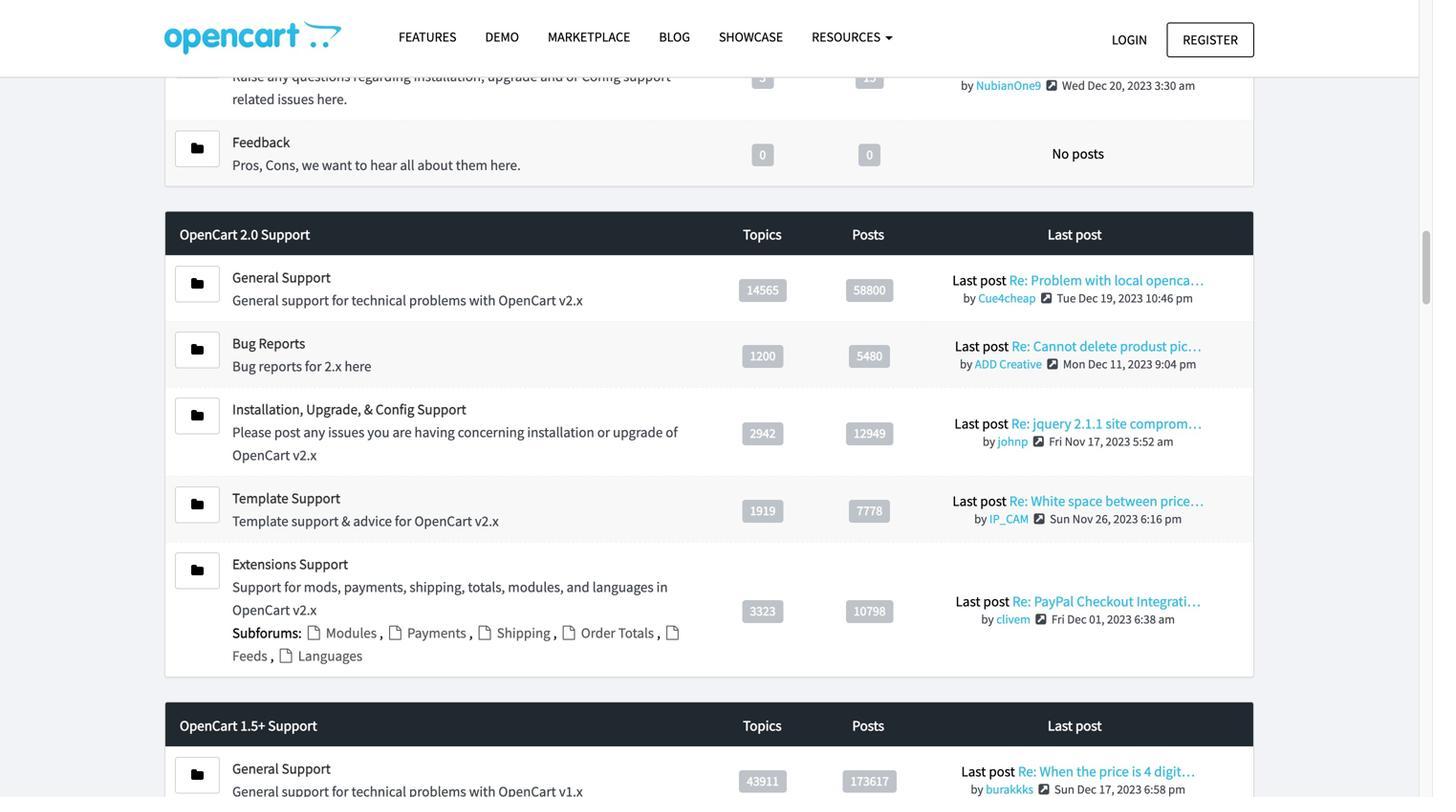 Task type: vqa. For each thing, say whether or not it's contained in the screenshot.
1
no



Task type: describe. For each thing, give the bounding box(es) containing it.
and inside installation, upgrade, & config support raise any questions regarding installation, upgrade and or config support related issues here.
[[541, 67, 564, 85]]

local
[[1115, 271, 1144, 290]]

clivem link
[[997, 612, 1031, 628]]

pros,
[[232, 156, 263, 174]]

re: up nubianone9
[[1010, 58, 1028, 76]]

0 vertical spatial am
[[1179, 77, 1196, 93]]

5480
[[857, 348, 883, 364]]

173617
[[851, 773, 889, 790]]

15
[[864, 69, 877, 85]]

want
[[322, 156, 352, 174]]

by burakkks
[[971, 782, 1034, 798]]

& inside template support template support & advice for opencart v2.x
[[342, 512, 350, 531]]

1 vertical spatial config
[[582, 67, 621, 85]]

re: when the price is 4 digit… link
[[1019, 763, 1196, 781]]

between
[[1106, 492, 1158, 511]]

general for general support
[[232, 760, 279, 778]]

reports
[[259, 335, 305, 353]]

cue4cheap link
[[979, 291, 1037, 306]]

extensions support support for mods, payments, shipping, totals, modules, and languages in opencart v2.x
[[232, 555, 668, 620]]

file o image for feeds
[[664, 626, 682, 641]]

login link
[[1096, 22, 1164, 57]]

2 0 from the left
[[867, 146, 873, 163]]

checkout
[[1077, 593, 1134, 611]]

post for re: when the price is 4 digit…
[[989, 763, 1016, 781]]

upgrade inside installation, upgrade, & config support please post any issues you are having concerning installation or upgrade of opencart v2.x
[[613, 423, 663, 442]]

tue
[[1058, 291, 1077, 306]]

posts for last post re: when the price is 4 digit…
[[853, 717, 885, 735]]

creative
[[1000, 357, 1043, 372]]

add
[[975, 357, 998, 372]]

posts
[[1073, 144, 1105, 163]]

0 vertical spatial here
[[502, 1, 529, 19]]

template support link
[[232, 489, 340, 508]]

re: problem with local openca… link
[[1010, 271, 1204, 290]]

1200
[[750, 348, 776, 364]]

installation, upgrade, & config support link for issues
[[232, 401, 466, 419]]

file o image for modules
[[305, 626, 323, 641]]

pm for re: when the price is 4 digit…
[[1169, 782, 1186, 798]]

opencart left 1.5+ at the bottom left
[[180, 717, 238, 735]]

installation, for regarding
[[232, 44, 303, 62]]

am for re: jquery 2.1.1 site comprom…
[[1158, 434, 1174, 450]]

general support
[[232, 760, 331, 778]]

questions
[[292, 67, 351, 85]]

, down payments,
[[380, 624, 386, 643]]

white
[[1031, 492, 1066, 511]]

comprom…
[[1130, 415, 1202, 433]]

1 template from the top
[[232, 489, 289, 508]]

no
[[1053, 144, 1070, 163]]

please inside installation, upgrade, & config support please post any issues you are having concerning installation or upgrade of opencart v2.x
[[232, 423, 272, 442]]

login
[[1112, 31, 1148, 48]]

installation, upgrade, & config support link for regarding
[[232, 44, 466, 62]]

modules
[[323, 624, 380, 643]]

showcase link
[[705, 20, 798, 54]]

re: for re: jquery 2.1.1 site comprom…
[[1012, 415, 1031, 433]]

fri nov 17, 2023 5:52 am
[[1050, 434, 1174, 450]]

support up the mods,
[[299, 555, 348, 574]]

17, for site
[[1088, 434, 1104, 450]]

last post re: paypal checkout integrati…
[[956, 593, 1201, 611]]

the
[[1077, 763, 1097, 781]]

dec for checkout
[[1068, 612, 1087, 628]]

post for re: white space between price…
[[981, 492, 1007, 511]]

6:58
[[1145, 782, 1166, 798]]

& for regarding
[[364, 44, 373, 62]]

please raise any opencart cloud bug reports here
[[232, 1, 529, 19]]

for inside bug reports bug reports for 2.x here
[[305, 357, 322, 376]]

nubianone9
[[977, 77, 1042, 93]]

20,
[[1110, 77, 1126, 93]]

raise
[[232, 67, 264, 85]]

nov for 2.1.1
[[1065, 434, 1086, 450]]

2023 down content
[[1128, 77, 1153, 93]]

by clivem
[[982, 612, 1031, 628]]

register link
[[1167, 22, 1255, 57]]

feedback link
[[232, 133, 290, 151]]

2023 for price
[[1118, 782, 1142, 798]]

3:30
[[1155, 77, 1177, 93]]

2 template from the top
[[232, 512, 289, 531]]

by for last post re: jquery 2.1.1 site comprom…
[[983, 434, 996, 450]]

produst
[[1121, 337, 1167, 356]]

blog
[[659, 28, 691, 45]]

0 vertical spatial bug
[[429, 1, 453, 19]]

bug reports image
[[191, 344, 204, 357]]

last for re: paypal checkout integrati…
[[956, 593, 981, 611]]

1.5+
[[240, 717, 265, 735]]

view the latest post image for jquery
[[1031, 436, 1047, 448]]

support inside general support general support for technical problems with opencart v2.x
[[282, 268, 331, 287]]

opencart inside installation, upgrade, & config support please post any issues you are having concerning installation or upgrade of opencart v2.x
[[232, 446, 290, 465]]

price…
[[1161, 492, 1204, 511]]

any inside installation, upgrade, & config support raise any questions regarding installation, upgrade and or config support related issues here.
[[267, 67, 289, 85]]

template support image
[[191, 499, 204, 512]]

demo
[[485, 28, 519, 45]]

order
[[581, 624, 616, 643]]

2023 for site
[[1106, 434, 1131, 450]]

2 general from the top
[[232, 291, 279, 310]]

installation, upgrade, & config support image
[[191, 410, 204, 423]]

feedback pros, cons, we want to hear all about them here.
[[232, 133, 521, 174]]

support for template support template support & advice for opencart v2.x
[[291, 512, 339, 531]]

subforums:
[[232, 624, 302, 643]]

cons,
[[266, 156, 299, 174]]

by for last post re: white space between price…
[[975, 511, 987, 527]]

config for of
[[376, 401, 415, 419]]

installation
[[527, 423, 595, 442]]

di…
[[1179, 58, 1205, 76]]

dec left 20,
[[1088, 77, 1108, 93]]

feedback
[[232, 133, 290, 151]]

re: jquery 2.1.1 site comprom… link
[[1012, 415, 1202, 433]]

opencart left 2.0
[[180, 225, 238, 244]]

file o image for order totals
[[560, 626, 578, 641]]

sun for white
[[1050, 511, 1071, 527]]

not
[[1154, 58, 1176, 76]]

, down totals,
[[469, 624, 476, 643]]

demo link
[[471, 20, 534, 54]]

last up problem at the top right
[[1048, 225, 1073, 244]]

hear
[[370, 156, 397, 174]]

payments link
[[386, 624, 469, 643]]

by johnp
[[983, 434, 1029, 450]]

last post for problem
[[1048, 225, 1102, 244]]

here. inside feedback pros, cons, we want to hear all about them here.
[[491, 156, 521, 174]]

support inside installation, upgrade, & config support raise any questions regarding installation, upgrade and or config support related issues here.
[[624, 67, 671, 85]]

is
[[1132, 763, 1142, 781]]

2 vertical spatial bug
[[232, 357, 256, 376]]

fri for paypal
[[1052, 612, 1065, 628]]

post for re: paypal checkout integrati…
[[984, 593, 1010, 611]]

add creative link
[[975, 357, 1043, 372]]

re: for re: problem with local openca…
[[1010, 271, 1028, 290]]

dec for the
[[1078, 782, 1097, 798]]

and inside extensions support support for mods, payments, shipping, totals, modules, and languages in opencart v2.x
[[567, 578, 590, 597]]

by left nubianone9 'link'
[[961, 77, 974, 93]]

pm for re: problem with local openca…
[[1176, 291, 1194, 306]]

post for re: jquery 2.1.1 site comprom…
[[983, 415, 1009, 433]]

last post re: when the price is 4 digit…
[[962, 763, 1196, 781]]

nov for space
[[1073, 511, 1094, 527]]

7778
[[857, 503, 883, 519]]

re: white space between price… link
[[1010, 492, 1204, 511]]

ip_cam
[[990, 511, 1029, 527]]

26,
[[1096, 511, 1112, 527]]

10:46
[[1146, 291, 1174, 306]]

, right totals
[[657, 624, 664, 643]]

sun nov 26, 2023 6:16 pm
[[1050, 511, 1183, 527]]

dec for with
[[1079, 291, 1099, 306]]

last for re: white space between price…
[[953, 492, 978, 511]]

jquery
[[1033, 415, 1072, 433]]

10798
[[854, 603, 886, 620]]

19,
[[1101, 291, 1116, 306]]

cue4cheap
[[979, 291, 1037, 306]]

view the latest post image for cannot
[[1045, 358, 1061, 371]]

, down subforums:
[[270, 647, 277, 665]]

burakkks
[[986, 782, 1034, 798]]

modules link
[[305, 624, 380, 643]]

v2.x inside installation, upgrade, & config support please post any issues you are having concerning installation or upgrade of opencart v2.x
[[293, 446, 317, 465]]

feedback image
[[191, 142, 204, 155]]

order totals
[[578, 624, 657, 643]]

topics for last post re: problem with local openca…
[[743, 225, 782, 244]]

opencart inside general support general support for technical problems with opencart v2.x
[[499, 291, 556, 310]]

support inside the opencart 1.5+ support link
[[268, 717, 317, 735]]

resources
[[812, 28, 884, 45]]

last for re: jquery 2.1.1 site comprom…
[[955, 415, 980, 433]]

register
[[1184, 31, 1239, 48]]

price
[[1100, 763, 1130, 781]]

2.x
[[325, 357, 342, 376]]

topics for last post re: when the price is 4 digit…
[[743, 717, 782, 735]]

post for re: problem with local openca…
[[981, 271, 1007, 290]]

upgrade, for questions
[[306, 44, 361, 62]]

config for issues
[[376, 44, 415, 62]]

6:38
[[1135, 612, 1157, 628]]

, left order
[[554, 624, 560, 643]]

support inside opencart 2.0 support link
[[261, 225, 310, 244]]

0 vertical spatial with
[[1086, 271, 1112, 290]]

features link
[[385, 20, 471, 54]]

1 0 from the left
[[760, 146, 766, 163]]



Task type: locate. For each thing, give the bounding box(es) containing it.
topics up 14565
[[743, 225, 782, 244]]

wed dec 20, 2023 3:30 am
[[1063, 77, 1196, 93]]

with inside general support general support for technical problems with opencart v2.x
[[469, 291, 496, 310]]

showcase
[[719, 28, 784, 45]]

am down comprom…
[[1158, 434, 1174, 450]]

wed
[[1063, 77, 1086, 93]]

last for re: when the price is 4 digit…
[[962, 763, 987, 781]]

view the latest post image for problem
[[1039, 292, 1055, 305]]

shipping,
[[410, 578, 465, 597]]

posts for last post re: problem with local openca…
[[853, 225, 885, 244]]

1 vertical spatial posts
[[853, 717, 885, 735]]

0 vertical spatial posts
[[853, 225, 885, 244]]

cannot
[[1034, 337, 1077, 356]]

file o image right modules
[[386, 626, 405, 641]]

v2.x inside general support general support for technical problems with opencart v2.x
[[559, 291, 583, 310]]

for inside general support general support for technical problems with opencart v2.x
[[332, 291, 349, 310]]

pm down price…
[[1165, 511, 1183, 527]]

totals,
[[468, 578, 505, 597]]

file o image inside languages "link"
[[277, 649, 295, 664]]

1 vertical spatial support
[[282, 291, 329, 310]]

file o image inside shipping link
[[476, 626, 494, 641]]

1 horizontal spatial issues
[[328, 423, 365, 442]]

2 upgrade, from the top
[[306, 401, 361, 419]]

bug
[[429, 1, 453, 19], [232, 335, 256, 353], [232, 357, 256, 376]]

config up regarding at the top left
[[376, 44, 415, 62]]

file o image inside the order totals link
[[560, 626, 578, 641]]

am
[[1179, 77, 1196, 93], [1158, 434, 1174, 450], [1159, 612, 1176, 628]]

0 vertical spatial config
[[376, 44, 415, 62]]

0 vertical spatial support
[[624, 67, 671, 85]]

0 horizontal spatial upgrade
[[488, 67, 538, 85]]

file o image down subforums:
[[277, 649, 295, 664]]

view the latest post image for when
[[1036, 784, 1052, 796]]

2 installation, upgrade, & config support link from the top
[[232, 401, 466, 419]]

0 vertical spatial nov
[[1065, 434, 1086, 450]]

0 horizontal spatial and
[[541, 67, 564, 85]]

re: images and content not di…
[[1010, 58, 1205, 76]]

content
[[1103, 58, 1151, 76]]

re: for re: paypal checkout integrati…
[[1013, 593, 1032, 611]]

general for general support general support for technical problems with opencart v2.x
[[232, 268, 279, 287]]

0 vertical spatial template
[[232, 489, 289, 508]]

view the latest post image for paypal
[[1034, 614, 1050, 626]]

having
[[415, 423, 455, 442]]

2023 for produst
[[1129, 357, 1153, 372]]

upgrade, inside installation, upgrade, & config support raise any questions regarding installation, upgrade and or config support related issues here.
[[306, 44, 361, 62]]

12949
[[854, 425, 886, 442]]

installation, up the raise
[[232, 44, 303, 62]]

last up by cue4cheap
[[953, 271, 978, 290]]

file o image
[[560, 626, 578, 641], [664, 626, 682, 641]]

0 down 3
[[760, 146, 766, 163]]

by left johnp link
[[983, 434, 996, 450]]

support
[[624, 67, 671, 85], [282, 291, 329, 310], [291, 512, 339, 531]]

1 vertical spatial view the latest post image
[[1031, 436, 1047, 448]]

post up last post re: problem with local openca…
[[1076, 225, 1102, 244]]

dec down 'last post re: paypal checkout integrati…'
[[1068, 612, 1087, 628]]

for down extensions support link
[[284, 578, 301, 597]]

support inside installation, upgrade, & config support please post any issues you are having concerning installation or upgrade of opencart v2.x
[[417, 401, 466, 419]]

here. down questions
[[317, 90, 347, 108]]

general support image
[[191, 769, 204, 782]]

0 vertical spatial reports
[[456, 1, 499, 19]]

post up the
[[1076, 717, 1102, 735]]

support up having
[[417, 401, 466, 419]]

pm down the pic…
[[1180, 357, 1197, 372]]

1 vertical spatial upgrade,
[[306, 401, 361, 419]]

by cue4cheap
[[964, 291, 1037, 306]]

support inside template support template support & advice for opencart v2.x
[[291, 512, 339, 531]]

1 vertical spatial installation, upgrade, & config support link
[[232, 401, 466, 419]]

and right "modules,"
[[567, 578, 590, 597]]

extensions support image
[[191, 565, 204, 578]]

1 horizontal spatial 0
[[867, 146, 873, 163]]

payments
[[405, 624, 469, 643]]

2 please from the top
[[232, 423, 272, 442]]

2 horizontal spatial and
[[1077, 58, 1100, 76]]

0 vertical spatial general support link
[[232, 268, 331, 287]]

post up by johnp
[[983, 415, 1009, 433]]

marketplace
[[548, 28, 631, 45]]

last post re: jquery 2.1.1 site comprom…
[[955, 415, 1202, 433]]

1 topics from the top
[[743, 225, 782, 244]]

2 vertical spatial view the latest post image
[[1032, 513, 1048, 526]]

1 horizontal spatial here
[[502, 1, 529, 19]]

2 vertical spatial &
[[342, 512, 350, 531]]

installation, for issues
[[232, 401, 303, 419]]

pm
[[1176, 291, 1194, 306], [1180, 357, 1197, 372], [1165, 511, 1183, 527], [1169, 782, 1186, 798]]

0 horizontal spatial reports
[[259, 357, 302, 376]]

2023 for between
[[1114, 511, 1139, 527]]

for inside template support template support & advice for opencart v2.x
[[395, 512, 412, 531]]

view the latest post image down 'cannot'
[[1045, 358, 1061, 371]]

johnp
[[998, 434, 1029, 450]]

nov down space
[[1073, 511, 1094, 527]]

delete
[[1080, 337, 1118, 356]]

1 last post from the top
[[1048, 225, 1102, 244]]

reports inside bug reports bug reports for 2.x here
[[259, 357, 302, 376]]

2 vertical spatial config
[[376, 401, 415, 419]]

upgrade, up questions
[[306, 44, 361, 62]]

0 horizontal spatial file o image
[[560, 626, 578, 641]]

support
[[417, 44, 466, 62], [261, 225, 310, 244], [282, 268, 331, 287], [417, 401, 466, 419], [291, 489, 340, 508], [299, 555, 348, 574], [232, 578, 281, 597], [268, 717, 317, 735], [282, 760, 331, 778]]

dec down delete
[[1089, 357, 1108, 372]]

config up are
[[376, 401, 415, 419]]

dec down the
[[1078, 782, 1097, 798]]

upgrade, down 2.x
[[306, 401, 361, 419]]

by left clivem link
[[982, 612, 994, 628]]

general
[[232, 268, 279, 287], [232, 291, 279, 310], [232, 760, 279, 778]]

1 please from the top
[[232, 1, 272, 19]]

2023 for integrati…
[[1108, 612, 1132, 628]]

bug down bug reports link
[[232, 357, 256, 376]]

opencart inside extensions support support for mods, payments, shipping, totals, modules, and languages in opencart v2.x
[[232, 601, 290, 620]]

4
[[1145, 763, 1152, 781]]

bug up features
[[429, 1, 453, 19]]

support down cloud
[[417, 44, 466, 62]]

totals
[[619, 624, 654, 643]]

by for last post re: problem with local openca…
[[964, 291, 976, 306]]

site
[[1106, 415, 1128, 433]]

by for last post re: cannot delete produst pic…
[[960, 357, 973, 372]]

2.0
[[240, 225, 258, 244]]

tue dec 19, 2023 10:46 pm
[[1058, 291, 1194, 306]]

please left raise
[[232, 1, 272, 19]]

support right 2.0
[[261, 225, 310, 244]]

2023 for local
[[1119, 291, 1144, 306]]

post for re: cannot delete produst pic…
[[983, 337, 1009, 356]]

0 vertical spatial topics
[[743, 225, 782, 244]]

general support link
[[232, 268, 331, 287], [232, 760, 331, 778]]

0 vertical spatial upgrade,
[[306, 44, 361, 62]]

0 vertical spatial please
[[232, 1, 272, 19]]

general support link for 2.0
[[232, 268, 331, 287]]

1 general from the top
[[232, 268, 279, 287]]

am for re: paypal checkout integrati…
[[1159, 612, 1176, 628]]

1 upgrade, from the top
[[306, 44, 361, 62]]

1 vertical spatial sun
[[1055, 782, 1075, 798]]

here
[[502, 1, 529, 19], [345, 357, 372, 376]]

2 vertical spatial installation,
[[232, 401, 303, 419]]

view the latest post image down white
[[1032, 513, 1048, 526]]

0 vertical spatial any
[[306, 1, 328, 19]]

for left 2.x
[[305, 357, 322, 376]]

1 vertical spatial am
[[1158, 434, 1174, 450]]

post inside installation, upgrade, & config support please post any issues you are having concerning installation or upgrade of opencart v2.x
[[274, 423, 301, 442]]

languages
[[593, 578, 654, 597]]

2 last post from the top
[[1048, 717, 1102, 735]]

installation, upgrade, & config support link up you
[[232, 401, 466, 419]]

2 vertical spatial am
[[1159, 612, 1176, 628]]

6:16
[[1141, 511, 1163, 527]]

2 file o image from the left
[[664, 626, 682, 641]]

space
[[1069, 492, 1103, 511]]

file o image inside feeds link
[[664, 626, 682, 641]]

re: up cue4cheap
[[1010, 271, 1028, 290]]

last for re: problem with local openca…
[[953, 271, 978, 290]]

0 vertical spatial &
[[364, 44, 373, 62]]

0 horizontal spatial here.
[[317, 90, 347, 108]]

1 vertical spatial fri
[[1052, 612, 1065, 628]]

installation, down features link
[[414, 67, 485, 85]]

related
[[232, 90, 275, 108]]

installation, upgrade, & config support link
[[232, 44, 466, 62], [232, 401, 466, 419]]

any right raise
[[306, 1, 328, 19]]

any left you
[[304, 423, 325, 442]]

v2.x inside extensions support support for mods, payments, shipping, totals, modules, and languages in opencart v2.x
[[293, 601, 317, 620]]

1 vertical spatial &
[[364, 401, 373, 419]]

last post up last post re: problem with local openca…
[[1048, 225, 1102, 244]]

0 horizontal spatial 0
[[760, 146, 766, 163]]

0 horizontal spatial issues
[[278, 90, 314, 108]]

0 vertical spatial sun
[[1050, 511, 1071, 527]]

14565
[[747, 282, 779, 298]]

in
[[657, 578, 668, 597]]

any inside installation, upgrade, & config support please post any issues you are having concerning installation or upgrade of opencart v2.x
[[304, 423, 325, 442]]

1 horizontal spatial file o image
[[664, 626, 682, 641]]

1 vertical spatial here.
[[491, 156, 521, 174]]

re: for re: when the price is 4 digit…
[[1019, 763, 1037, 781]]

problem
[[1031, 271, 1083, 290]]

about
[[418, 156, 453, 174]]

1 vertical spatial issues
[[328, 423, 365, 442]]

& for issues
[[364, 401, 373, 419]]

re: up clivem
[[1013, 593, 1032, 611]]

here right 2.x
[[345, 357, 372, 376]]

shipping link
[[476, 624, 554, 643]]

for inside extensions support support for mods, payments, shipping, totals, modules, and languages in opencart v2.x
[[284, 578, 301, 597]]

posts up 58800
[[853, 225, 885, 244]]

0 vertical spatial issues
[[278, 90, 314, 108]]

1 vertical spatial last post
[[1048, 717, 1102, 735]]

here. inside installation, upgrade, & config support raise any questions regarding installation, upgrade and or config support related issues here.
[[317, 90, 347, 108]]

mods,
[[304, 578, 341, 597]]

0 horizontal spatial here
[[345, 357, 372, 376]]

reports
[[456, 1, 499, 19], [259, 357, 302, 376]]

1 vertical spatial or
[[598, 423, 610, 442]]

you
[[368, 423, 390, 442]]

extensions support link
[[232, 555, 348, 574]]

1 vertical spatial any
[[267, 67, 289, 85]]

support down template support link
[[291, 512, 339, 531]]

1 vertical spatial template
[[232, 512, 289, 531]]

technical
[[352, 291, 406, 310]]

0 down 15
[[867, 146, 873, 163]]

2 vertical spatial any
[[304, 423, 325, 442]]

general support link for 1.5+
[[232, 760, 331, 778]]

last for re: cannot delete produst pic…
[[955, 337, 980, 356]]

sun dec 17, 2023 6:58 pm
[[1055, 782, 1186, 798]]

by left ip_cam
[[975, 511, 987, 527]]

1 horizontal spatial with
[[1086, 271, 1112, 290]]

1 posts from the top
[[853, 225, 885, 244]]

1 vertical spatial general
[[232, 291, 279, 310]]

17, down "re: when the price is 4 digit…" link
[[1100, 782, 1115, 798]]

opencart 1.5+ support
[[180, 717, 317, 735]]

installation, upgrade, & config support please post any issues you are having concerning installation or upgrade of opencart v2.x
[[232, 401, 678, 465]]

3 general from the top
[[232, 760, 279, 778]]

last post re: white space between price…
[[953, 492, 1204, 511]]

& inside installation, upgrade, & config support raise any questions regarding installation, upgrade and or config support related issues here.
[[364, 44, 373, 62]]

file o image
[[305, 626, 323, 641], [386, 626, 405, 641], [476, 626, 494, 641], [277, 649, 295, 664]]

and
[[1077, 58, 1100, 76], [541, 67, 564, 85], [567, 578, 590, 597]]

when
[[1040, 763, 1074, 781]]

2942
[[750, 425, 776, 442]]

upgrade inside installation, upgrade, & config support raise any questions regarding installation, upgrade and or config support related issues here.
[[488, 67, 538, 85]]

fri for jquery
[[1050, 434, 1063, 450]]

file o image down totals,
[[476, 626, 494, 641]]

dec for delete
[[1089, 357, 1108, 372]]

1 file o image from the left
[[560, 626, 578, 641]]

am down integrati…
[[1159, 612, 1176, 628]]

1 installation, upgrade, & config support link from the top
[[232, 44, 466, 62]]

upgrade, for any
[[306, 401, 361, 419]]

1 vertical spatial upgrade
[[613, 423, 663, 442]]

any right the raise
[[267, 67, 289, 85]]

shipping
[[494, 624, 554, 643]]

1 vertical spatial topics
[[743, 717, 782, 735]]

file o image up languages "link"
[[305, 626, 323, 641]]

please
[[232, 1, 272, 19], [232, 423, 272, 442]]

support down opencart 1.5+ support
[[282, 760, 331, 778]]

here. right them
[[491, 156, 521, 174]]

2023 down local
[[1119, 291, 1144, 306]]

0 vertical spatial view the latest post image
[[1045, 358, 1061, 371]]

& up regarding at the top left
[[364, 44, 373, 62]]

1 vertical spatial please
[[232, 423, 272, 442]]

v2.x inside template support template support & advice for opencart v2.x
[[475, 512, 499, 531]]

1 vertical spatial 17,
[[1100, 782, 1115, 798]]

view the latest post image down when
[[1036, 784, 1052, 796]]

view the latest post image
[[1045, 358, 1061, 371], [1031, 436, 1047, 448], [1032, 513, 1048, 526]]

issues inside installation, upgrade, & config support please post any issues you are having concerning installation or upgrade of opencart v2.x
[[328, 423, 365, 442]]

by left cue4cheap link
[[964, 291, 976, 306]]

of
[[666, 423, 678, 442]]

by left burakkks link
[[971, 782, 984, 798]]

2 posts from the top
[[853, 717, 885, 735]]

dec
[[1088, 77, 1108, 93], [1079, 291, 1099, 306], [1089, 357, 1108, 372], [1068, 612, 1087, 628], [1078, 782, 1097, 798]]

43911
[[747, 773, 779, 790]]

feeds
[[232, 647, 270, 665]]

last post for when
[[1048, 717, 1102, 735]]

sun for when
[[1055, 782, 1075, 798]]

view the latest post image for white
[[1032, 513, 1048, 526]]

support inside general support general support for technical problems with opencart v2.x
[[282, 291, 329, 310]]

0 vertical spatial general
[[232, 268, 279, 287]]

0 vertical spatial 17,
[[1088, 434, 1104, 450]]

payments,
[[344, 578, 407, 597]]

here inside bug reports bug reports for 2.x here
[[345, 357, 372, 376]]

support up reports
[[282, 291, 329, 310]]

support up extensions support link
[[291, 489, 340, 508]]

1 vertical spatial installation,
[[414, 67, 485, 85]]

upgrade down demo link
[[488, 67, 538, 85]]

opencart inside template support template support & advice for opencart v2.x
[[415, 512, 472, 531]]

am down di… on the top right of the page
[[1179, 77, 1196, 93]]

sun
[[1050, 511, 1071, 527], [1055, 782, 1075, 798]]

re: up burakkks
[[1019, 763, 1037, 781]]

upgrade, inside installation, upgrade, & config support please post any issues you are having concerning installation or upgrade of opencart v2.x
[[306, 401, 361, 419]]

& inside installation, upgrade, & config support please post any issues you are having concerning installation or upgrade of opencart v2.x
[[364, 401, 373, 419]]

re:
[[1010, 58, 1028, 76], [1010, 271, 1028, 290], [1012, 337, 1031, 356], [1012, 415, 1031, 433], [1010, 492, 1029, 511], [1013, 593, 1032, 611], [1019, 763, 1037, 781]]

0 vertical spatial installation,
[[232, 44, 303, 62]]

pm down digit…
[[1169, 782, 1186, 798]]

1 vertical spatial general support link
[[232, 760, 331, 778]]

to
[[355, 156, 368, 174]]

1 vertical spatial bug
[[232, 335, 256, 353]]

support down the blog link
[[624, 67, 671, 85]]

0 horizontal spatial with
[[469, 291, 496, 310]]

opencart
[[330, 1, 388, 19], [180, 225, 238, 244], [499, 291, 556, 310], [232, 446, 290, 465], [415, 512, 472, 531], [232, 601, 290, 620], [180, 717, 238, 735]]

re: for re: white space between price…
[[1010, 492, 1029, 511]]

last up by burakkks
[[962, 763, 987, 781]]

support inside template support template support & advice for opencart v2.x
[[291, 489, 340, 508]]

support down "extensions"
[[232, 578, 281, 597]]

bug left reports
[[232, 335, 256, 353]]

file o image for shipping
[[476, 626, 494, 641]]

fri down paypal
[[1052, 612, 1065, 628]]

0 vertical spatial last post
[[1048, 225, 1102, 244]]

0 horizontal spatial or
[[566, 67, 579, 85]]

general support image
[[191, 278, 204, 291]]

pm for re: cannot delete produst pic…
[[1180, 357, 1197, 372]]

1 vertical spatial reports
[[259, 357, 302, 376]]

support for general support general support for technical problems with opencart v2.x
[[282, 291, 329, 310]]

0 vertical spatial or
[[566, 67, 579, 85]]

no posts
[[1053, 144, 1105, 163]]

support inside installation, upgrade, & config support raise any questions regarding installation, upgrade and or config support related issues here.
[[417, 44, 466, 62]]

johnp link
[[998, 434, 1029, 450]]

for right advice
[[395, 512, 412, 531]]

advice
[[353, 512, 392, 531]]

re: for re: cannot delete produst pic…
[[1012, 337, 1031, 356]]

2023 down 'between'
[[1114, 511, 1139, 527]]

by for last post re: paypal checkout integrati…
[[982, 612, 994, 628]]

ip_cam link
[[990, 511, 1029, 527]]

2 vertical spatial general
[[232, 760, 279, 778]]

or inside installation, upgrade, & config support please post any issues you are having concerning installation or upgrade of opencart v2.x
[[598, 423, 610, 442]]

2 general support link from the top
[[232, 760, 331, 778]]

with right problems
[[469, 291, 496, 310]]

cloud
[[391, 1, 426, 19]]

last up when
[[1048, 717, 1073, 735]]

1 horizontal spatial upgrade
[[613, 423, 663, 442]]

support right 1.5+ at the bottom left
[[268, 717, 317, 735]]

pm for re: white space between price…
[[1165, 511, 1183, 527]]

by left add
[[960, 357, 973, 372]]

file o image for payments
[[386, 626, 405, 641]]

file o image inside "modules" link
[[305, 626, 323, 641]]

we
[[302, 156, 319, 174]]

11,
[[1111, 357, 1126, 372]]

nubianone9 link
[[977, 77, 1042, 93]]

concerning
[[458, 423, 525, 442]]

installation, down bug reports bug reports for 2.x here
[[232, 401, 303, 419]]

by for last post re: when the price is 4 digit…
[[971, 782, 984, 798]]

2.1.1
[[1075, 415, 1103, 433]]

post up by burakkks
[[989, 763, 1016, 781]]

any
[[306, 1, 328, 19], [267, 67, 289, 85], [304, 423, 325, 442]]

3
[[760, 69, 766, 85]]

upgrade,
[[306, 44, 361, 62], [306, 401, 361, 419]]

re: up ip_cam link
[[1010, 492, 1029, 511]]

0 vertical spatial installation, upgrade, & config support link
[[232, 44, 466, 62]]

view the latest post image
[[1044, 79, 1060, 92], [1039, 292, 1055, 305], [1034, 614, 1050, 626], [1036, 784, 1052, 796]]

clivem
[[997, 612, 1031, 628]]

1 vertical spatial with
[[469, 291, 496, 310]]

config inside installation, upgrade, & config support please post any issues you are having concerning installation or upgrade of opencart v2.x
[[376, 401, 415, 419]]

view the latest post image down jquery
[[1031, 436, 1047, 448]]

template down template support link
[[232, 512, 289, 531]]

file o image for languages
[[277, 649, 295, 664]]

17, for price
[[1100, 782, 1115, 798]]

re: paypal checkout integrati… link
[[1013, 593, 1201, 611]]

1 horizontal spatial reports
[[456, 1, 499, 19]]

openca…
[[1147, 271, 1204, 290]]

opencart left cloud
[[330, 1, 388, 19]]

1 vertical spatial here
[[345, 357, 372, 376]]

0 vertical spatial upgrade
[[488, 67, 538, 85]]

or inside installation, upgrade, & config support raise any questions regarding installation, upgrade and or config support related issues here.
[[566, 67, 579, 85]]

1 horizontal spatial here.
[[491, 156, 521, 174]]

file o image inside payments link
[[386, 626, 405, 641]]

2023 down site
[[1106, 434, 1131, 450]]

1 general support link from the top
[[232, 268, 331, 287]]

2 topics from the top
[[743, 717, 782, 735]]

sun down white
[[1050, 511, 1071, 527]]

last left paypal
[[956, 593, 981, 611]]

1 vertical spatial nov
[[1073, 511, 1094, 527]]

1 horizontal spatial and
[[567, 578, 590, 597]]

issues inside installation, upgrade, & config support raise any questions regarding installation, upgrade and or config support related issues here.
[[278, 90, 314, 108]]

pm down openca…
[[1176, 291, 1194, 306]]

mon dec 11, 2023 9:04 pm
[[1064, 357, 1197, 372]]

and down marketplace link
[[541, 67, 564, 85]]

installation, upgrade, & config support link up questions
[[232, 44, 466, 62]]

view the latest post image down images
[[1044, 79, 1060, 92]]

topics up 43911
[[743, 717, 782, 735]]

installation, inside installation, upgrade, & config support please post any issues you are having concerning installation or upgrade of opencart v2.x
[[232, 401, 303, 419]]

0 vertical spatial here.
[[317, 90, 347, 108]]

9:04
[[1156, 357, 1177, 372]]

0 vertical spatial fri
[[1050, 434, 1063, 450]]

2 vertical spatial support
[[291, 512, 339, 531]]

languages
[[295, 647, 363, 665]]

general support link down 2.0
[[232, 268, 331, 287]]

1 horizontal spatial or
[[598, 423, 610, 442]]



